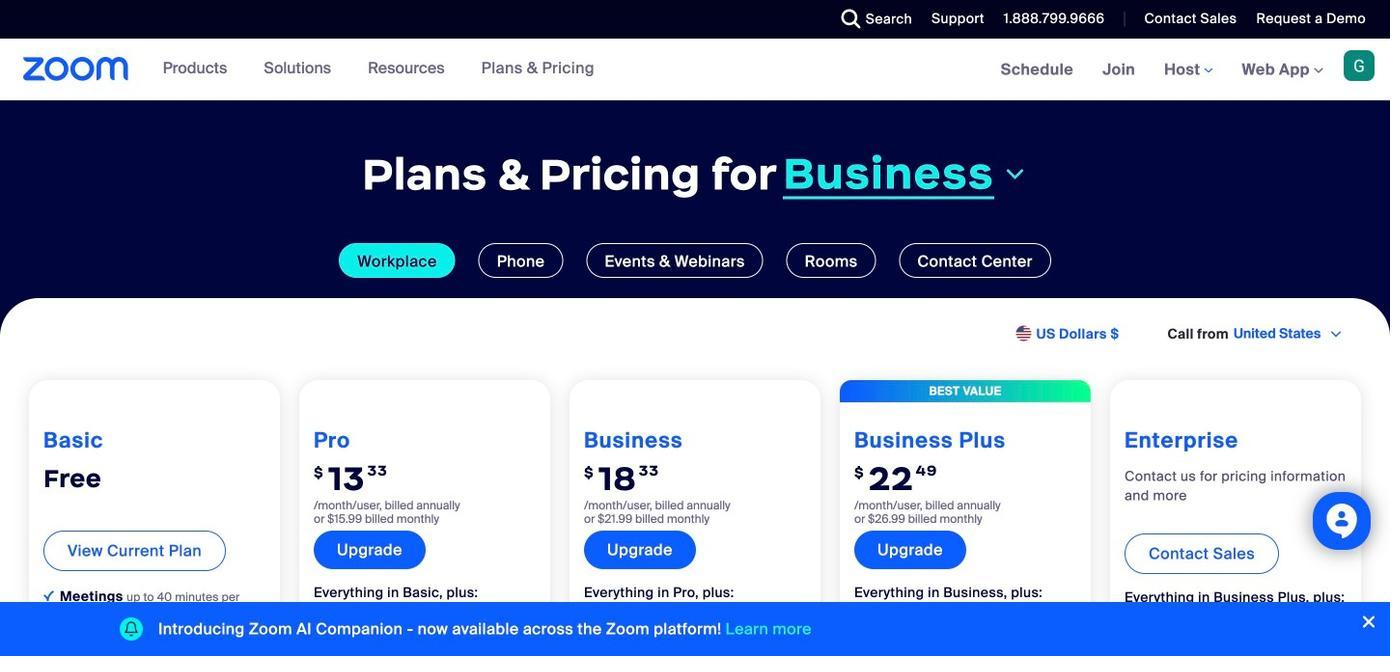 Task type: describe. For each thing, give the bounding box(es) containing it.
down image
[[1003, 163, 1029, 186]]

outer image
[[1017, 326, 1034, 343]]

product information navigation
[[148, 39, 609, 100]]

2 ok image from the left
[[855, 613, 865, 624]]

profile picture image
[[1345, 50, 1376, 81]]



Task type: locate. For each thing, give the bounding box(es) containing it.
1 vertical spatial ok image
[[314, 613, 325, 624]]

application
[[601, 612, 778, 647]]

banner
[[0, 39, 1391, 102]]

main content
[[0, 39, 1391, 657]]

0 horizontal spatial ok image
[[584, 613, 595, 624]]

zoom logo image
[[23, 57, 129, 81]]

ok image
[[43, 591, 54, 602], [314, 613, 325, 624]]

0 horizontal spatial ok image
[[43, 591, 54, 602]]

1 horizontal spatial ok image
[[855, 613, 865, 624]]

meetings navigation
[[987, 39, 1391, 102]]

tabs of zoom services tab list
[[29, 243, 1362, 278]]

1 horizontal spatial ok image
[[314, 613, 325, 624]]

ok image
[[584, 613, 595, 624], [855, 613, 865, 624]]

0 vertical spatial ok image
[[43, 591, 54, 602]]

1 ok image from the left
[[584, 613, 595, 624]]



Task type: vqa. For each thing, say whether or not it's contained in the screenshot.
Show options image to the left
no



